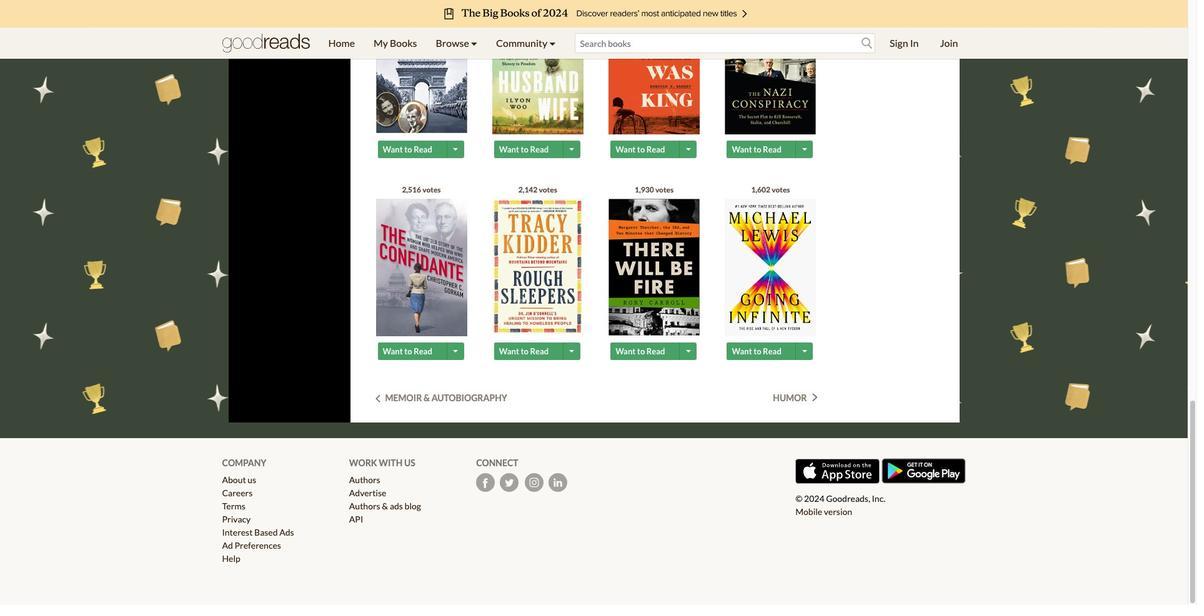 Task type: locate. For each thing, give the bounding box(es) containing it.
memoir
[[385, 392, 422, 403]]

Search books text field
[[575, 33, 876, 53]]

about us careers terms privacy interest based ads ad preferences help
[[222, 474, 294, 564]]

privacy
[[222, 514, 251, 524]]

master slave husband wife by ilyon woo image
[[493, 0, 584, 134]]

us right the about
[[248, 474, 256, 485]]

Search for books to add to your shelves search field
[[575, 33, 876, 53]]

authors down advertise
[[349, 501, 381, 511]]

to
[[405, 144, 412, 154], [521, 144, 529, 154], [638, 144, 645, 154], [754, 144, 762, 154], [405, 346, 412, 356], [521, 346, 529, 356], [638, 346, 645, 356], [754, 346, 762, 356]]

community ▾ button
[[487, 28, 566, 59]]

work with us
[[349, 457, 416, 468]]

want to read
[[383, 144, 433, 154], [499, 144, 549, 154], [616, 144, 666, 154], [732, 144, 782, 154], [383, 346, 433, 356], [499, 346, 549, 356], [616, 346, 666, 356], [732, 346, 782, 356]]

votes right 1,930
[[656, 185, 674, 194]]

votes right 2,516
[[423, 185, 441, 194]]

votes right 1,602
[[772, 185, 791, 194]]

browse ▾
[[436, 37, 478, 49]]

about us link
[[222, 474, 256, 485]]

books
[[390, 37, 417, 49]]

ad
[[222, 540, 233, 551]]

2,142
[[519, 185, 538, 194]]

sign in link
[[881, 28, 929, 59]]

menu containing home
[[319, 28, 566, 59]]

1,930
[[635, 185, 654, 194]]

memoir & autobiography link
[[375, 392, 508, 403]]

join
[[941, 37, 959, 49]]

▾
[[471, 37, 478, 49], [550, 37, 556, 49]]

▾ right community
[[550, 37, 556, 49]]

1 ▾ from the left
[[471, 37, 478, 49]]

▾ for browse ▾
[[471, 37, 478, 49]]

votes right 2,142 at left
[[539, 185, 558, 194]]

community ▾
[[497, 37, 556, 49]]

1 horizontal spatial ▾
[[550, 37, 556, 49]]

memoir & autobiography
[[385, 392, 508, 403]]

want
[[383, 144, 403, 154], [499, 144, 520, 154], [616, 144, 636, 154], [732, 144, 753, 154], [383, 346, 403, 356], [499, 346, 520, 356], [616, 346, 636, 356], [732, 346, 753, 356]]

1 authors from the top
[[349, 474, 381, 485]]

work
[[349, 457, 377, 468]]

advertise
[[349, 488, 387, 498]]

star crossed by heather dune macadam image
[[376, 0, 467, 133]]

read
[[414, 144, 433, 154], [531, 144, 549, 154], [647, 144, 666, 154], [764, 144, 782, 154], [414, 346, 433, 356], [531, 346, 549, 356], [647, 346, 666, 356], [764, 346, 782, 356]]

1 vertical spatial authors
[[349, 501, 381, 511]]

1,930 votes
[[635, 185, 674, 194]]

authors advertise authors & ads blog api
[[349, 474, 421, 524]]

& right memoir
[[424, 392, 430, 403]]

in
[[911, 37, 919, 49]]

4 votes from the left
[[772, 185, 791, 194]]

careers
[[222, 488, 253, 498]]

goodreads on instagram image
[[526, 473, 544, 492]]

home link
[[319, 28, 365, 59]]

blog
[[405, 501, 421, 511]]

my
[[374, 37, 388, 49]]

& inside authors advertise authors & ads blog api
[[382, 501, 388, 511]]

&
[[424, 392, 430, 403], [382, 501, 388, 511]]

going infinite by michael   lewis image
[[726, 199, 817, 336]]

& left ads
[[382, 501, 388, 511]]

0 horizontal spatial ▾
[[471, 37, 478, 49]]

2 ▾ from the left
[[550, 37, 556, 49]]

authors
[[349, 474, 381, 485], [349, 501, 381, 511]]

2,142 votes
[[519, 185, 558, 194]]

goodreads,
[[827, 493, 871, 504]]

1 horizontal spatial &
[[424, 392, 430, 403]]

about
[[222, 474, 246, 485]]

careers link
[[222, 488, 253, 498]]

votes for 1,602 votes
[[772, 185, 791, 194]]

goodreads on facebook image
[[477, 473, 495, 492]]

menu
[[319, 28, 566, 59]]

0 vertical spatial authors
[[349, 474, 381, 485]]

1 vertical spatial &
[[382, 501, 388, 511]]

advertise link
[[349, 488, 387, 498]]

help
[[222, 553, 241, 564]]

votes for 1,930 votes
[[656, 185, 674, 194]]

rough sleepers by tracy kidder image
[[493, 199, 584, 335]]

▾ right the browse
[[471, 37, 478, 49]]

1,602
[[752, 185, 771, 194]]

want to read button
[[378, 140, 449, 158], [494, 140, 565, 158], [611, 140, 682, 158], [727, 140, 798, 158], [378, 342, 449, 360], [494, 342, 565, 360], [611, 342, 682, 360], [727, 342, 798, 360]]

goodreads on twitter image
[[500, 473, 519, 492]]

1 horizontal spatial us
[[405, 457, 416, 468]]

authors up advertise
[[349, 474, 381, 485]]

0 horizontal spatial us
[[248, 474, 256, 485]]

terms
[[222, 501, 246, 511]]

interest
[[222, 527, 253, 538]]

join link
[[931, 28, 968, 59]]

sign
[[890, 37, 909, 49]]

us right with on the left bottom of page
[[405, 457, 416, 468]]

2 votes from the left
[[539, 185, 558, 194]]

© 2024 goodreads, inc. mobile version
[[796, 493, 886, 517]]

download app for ios image
[[796, 459, 880, 484]]

0 horizontal spatial &
[[382, 501, 388, 511]]

with
[[379, 457, 403, 468]]

votes
[[423, 185, 441, 194], [539, 185, 558, 194], [656, 185, 674, 194], [772, 185, 791, 194]]

the nazi conspiracy by brad meltzer image
[[726, 0, 817, 135]]

0 vertical spatial us
[[405, 457, 416, 468]]

1,602 votes
[[752, 185, 791, 194]]

api link
[[349, 514, 363, 524]]

us
[[405, 457, 416, 468], [248, 474, 256, 485]]

1 vertical spatial us
[[248, 474, 256, 485]]

1 votes from the left
[[423, 185, 441, 194]]

0 vertical spatial &
[[424, 392, 430, 403]]

3 votes from the left
[[656, 185, 674, 194]]



Task type: describe. For each thing, give the bounding box(es) containing it.
api
[[349, 514, 363, 524]]

download app for android image
[[882, 458, 966, 484]]

authors & ads blog link
[[349, 501, 421, 511]]

privacy link
[[222, 514, 251, 524]]

autobiography
[[432, 392, 508, 403]]

goodreads on linkedin image
[[549, 473, 568, 492]]

humor link
[[774, 392, 818, 403]]

2 authors from the top
[[349, 501, 381, 511]]

browse ▾ button
[[427, 28, 487, 59]]

2024
[[805, 493, 825, 504]]

us inside about us careers terms privacy interest based ads ad preferences help
[[248, 474, 256, 485]]

mobile version link
[[796, 506, 853, 517]]

▾ for community ▾
[[550, 37, 556, 49]]

ads
[[390, 501, 403, 511]]

©
[[796, 493, 803, 504]]

browse
[[436, 37, 469, 49]]

the confidante by christopher c. gorham image
[[376, 199, 467, 337]]

2,516
[[402, 185, 421, 194]]

votes for 2,142 votes
[[539, 185, 558, 194]]

company
[[222, 457, 267, 468]]

votes for 2,516 votes
[[423, 185, 441, 194]]

my books link
[[365, 28, 427, 59]]

mobile
[[796, 506, 823, 517]]

my books
[[374, 37, 417, 49]]

interest based ads link
[[222, 527, 294, 538]]

sign in
[[890, 37, 919, 49]]

2,516 votes
[[402, 185, 441, 194]]

ad preferences link
[[222, 540, 281, 551]]

humor
[[774, 392, 808, 403]]

preferences
[[235, 540, 281, 551]]

authors link
[[349, 474, 381, 485]]

based
[[255, 527, 278, 538]]

connect
[[477, 457, 519, 468]]

when crack was king by donovan x. ramsey image
[[609, 0, 700, 135]]

the most anticipated books of 2024 image
[[94, 0, 1095, 28]]

terms link
[[222, 501, 246, 511]]

version
[[825, 506, 853, 517]]

ads
[[280, 527, 294, 538]]

community
[[497, 37, 548, 49]]

there will be fire by rory carroll image
[[609, 199, 700, 336]]

help link
[[222, 553, 241, 564]]

inc.
[[873, 493, 886, 504]]

home
[[329, 37, 355, 49]]



Task type: vqa. For each thing, say whether or not it's contained in the screenshot.
2nd votes from the left
yes



